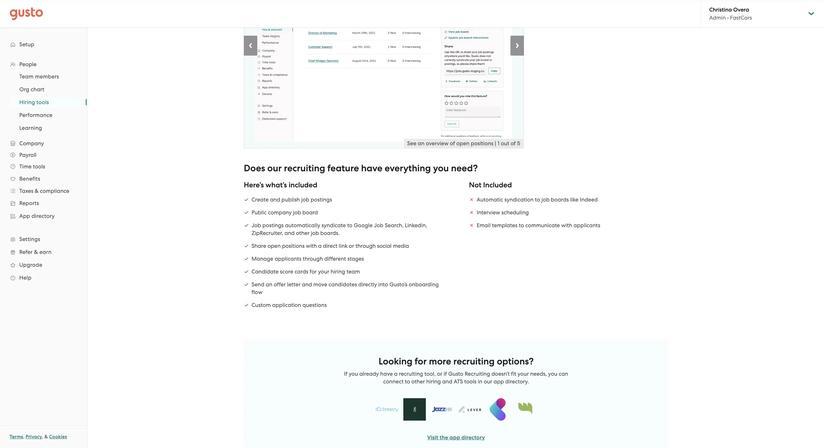 Task type: vqa. For each thing, say whether or not it's contained in the screenshot.
through
yes



Task type: locate. For each thing, give the bounding box(es) containing it.
your up move
[[318, 269, 329, 275]]

job down public at the left top of the page
[[252, 222, 261, 229]]

0 horizontal spatial a
[[318, 243, 322, 249]]

with right communicate
[[561, 222, 572, 229]]

upgrade
[[19, 262, 42, 268]]

job down automatically
[[311, 230, 319, 237]]

recruiting left tool,
[[399, 371, 423, 377]]

with up manage applicants through different stages
[[306, 243, 317, 249]]

1 horizontal spatial with
[[561, 222, 572, 229]]

1 horizontal spatial or
[[437, 371, 442, 377]]

& left earn
[[34, 249, 38, 255]]

other
[[296, 230, 310, 237], [412, 379, 425, 385]]

or left if
[[437, 371, 442, 377]]

2 vertical spatial recruiting
[[399, 371, 423, 377]]

hiring tools
[[19, 99, 49, 106]]

0 vertical spatial postings
[[311, 197, 332, 203]]

positions up manage applicants through different stages
[[282, 243, 305, 249]]

1 horizontal spatial open
[[457, 140, 470, 147]]

1 horizontal spatial job
[[374, 222, 384, 229]]

job up the board
[[301, 197, 309, 203]]

letter
[[287, 282, 301, 288]]

hiring inside if you already have a recruiting tool, or if gusto recruiting doesn't fit your needs, you can connect to other hiring and ats tools in our app directory.
[[426, 379, 441, 385]]

0 horizontal spatial directory
[[31, 213, 55, 219]]

other down tool,
[[412, 379, 425, 385]]

directory down reports link
[[31, 213, 55, 219]]

job
[[252, 222, 261, 229], [374, 222, 384, 229]]

tools left in
[[464, 379, 477, 385]]

an
[[418, 140, 425, 147], [266, 282, 272, 288]]

tools for time tools
[[33, 163, 45, 170]]

0 vertical spatial with
[[561, 222, 572, 229]]

in
[[478, 379, 483, 385]]

to down "scheduling"
[[519, 222, 524, 229]]

our up what's
[[267, 163, 282, 174]]

0 horizontal spatial other
[[296, 230, 310, 237]]

included
[[289, 181, 317, 190]]

list containing team members
[[0, 70, 87, 135]]

or inside if you already have a recruiting tool, or if gusto recruiting doesn't fit your needs, you can connect to other hiring and ats tools in our app directory.
[[437, 371, 442, 377]]

ats
[[454, 379, 463, 385]]

and inside send an offer letter and move candidates directly into gusto's onboarding flow
[[302, 282, 312, 288]]

1 horizontal spatial hiring
[[426, 379, 441, 385]]

have up connect
[[380, 371, 393, 377]]

of left 5
[[511, 140, 516, 147]]

positions left |
[[471, 140, 494, 147]]

for right cards on the left bottom of the page
[[310, 269, 317, 275]]

benefits
[[19, 176, 40, 182]]

a left the "direct"
[[318, 243, 322, 249]]

❯
[[516, 42, 519, 50]]

automatic
[[477, 197, 503, 203]]

create
[[252, 197, 269, 203]]

0 vertical spatial hiring
[[331, 269, 345, 275]]

1 vertical spatial have
[[380, 371, 393, 377]]

1 list from the top
[[0, 59, 87, 284]]

email templates to communicate with applicants
[[477, 222, 600, 229]]

questions
[[303, 302, 327, 309]]

of
[[450, 140, 455, 147], [511, 140, 516, 147]]

integration logo image
[[404, 399, 426, 421], [487, 399, 509, 421], [431, 399, 454, 421], [514, 401, 537, 419], [459, 407, 481, 413], [376, 408, 398, 412]]

0 horizontal spatial hiring
[[331, 269, 345, 275]]

people
[[19, 61, 37, 68]]

1 vertical spatial an
[[266, 282, 272, 288]]

an right see
[[418, 140, 425, 147]]

through up the stages
[[356, 243, 376, 249]]

send an offer letter and move candidates directly into gusto's onboarding flow
[[252, 282, 439, 296]]

an left offer
[[266, 282, 272, 288]]

an for see
[[418, 140, 425, 147]]

christina
[[710, 6, 732, 13]]

to right connect
[[405, 379, 410, 385]]

open up need?
[[457, 140, 470, 147]]

0 horizontal spatial our
[[267, 163, 282, 174]]

, left privacy
[[23, 434, 24, 440]]

5
[[517, 140, 520, 147]]

to left 'google'
[[347, 222, 353, 229]]

0 vertical spatial through
[[356, 243, 376, 249]]

our
[[267, 163, 282, 174], [484, 379, 492, 385]]

you left need?
[[433, 163, 449, 174]]

0 horizontal spatial or
[[349, 243, 354, 249]]

app right the the
[[450, 435, 460, 441]]

here's what's included
[[244, 181, 317, 190]]

our right in
[[484, 379, 492, 385]]

1 horizontal spatial a
[[394, 371, 398, 377]]

syndicate
[[322, 222, 346, 229]]

, left cookies button
[[42, 434, 43, 440]]

share open positions with a direct link or through social media
[[252, 243, 409, 249]]

hiring down tool,
[[426, 379, 441, 385]]

other down automatically
[[296, 230, 310, 237]]

into
[[378, 282, 388, 288]]

job left boards
[[542, 197, 550, 203]]

your
[[318, 269, 329, 275], [518, 371, 529, 377]]

boards.
[[320, 230, 340, 237]]

0 vertical spatial directory
[[31, 213, 55, 219]]

0 horizontal spatial postings
[[262, 222, 284, 229]]

app down doesn't
[[494, 379, 504, 385]]

if you already have a recruiting tool, or if gusto recruiting doesn't fit your needs, you can connect to other hiring and ats tools in our app directory.
[[344, 371, 568, 385]]

0 horizontal spatial recruiting
[[284, 163, 325, 174]]

1 horizontal spatial of
[[511, 140, 516, 147]]

0 horizontal spatial job
[[252, 222, 261, 229]]

1 horizontal spatial your
[[518, 371, 529, 377]]

people button
[[6, 59, 80, 70]]

app inside if you already have a recruiting tool, or if gusto recruiting doesn't fit your needs, you can connect to other hiring and ats tools in our app directory.
[[494, 379, 504, 385]]

recruiting up the recruiting
[[454, 356, 495, 367]]

upgrade link
[[6, 259, 80, 271]]

create and publish job postings
[[252, 197, 332, 203]]

1 vertical spatial with
[[306, 243, 317, 249]]

1 horizontal spatial applicants
[[574, 222, 600, 229]]

0 vertical spatial app
[[494, 379, 504, 385]]

recruiting up included
[[284, 163, 325, 174]]

learning
[[19, 125, 42, 131]]

hiring down the different
[[331, 269, 345, 275]]

company
[[268, 209, 292, 216]]

1 horizontal spatial app
[[494, 379, 504, 385]]

or right link at the left bottom of page
[[349, 243, 354, 249]]

need?
[[451, 163, 478, 174]]

app
[[19, 213, 30, 219]]

benefits link
[[6, 173, 80, 185]]

1 vertical spatial for
[[415, 356, 427, 367]]

email
[[477, 222, 491, 229]]

home image
[[10, 7, 43, 20]]

tools up performance link
[[36, 99, 49, 106]]

company button
[[6, 138, 80, 149]]

0 horizontal spatial of
[[450, 140, 455, 147]]

directory
[[31, 213, 55, 219], [462, 435, 485, 441]]

org
[[19, 86, 29, 93]]

and down automatically
[[285, 230, 295, 237]]

applicants down indeed
[[574, 222, 600, 229]]

you
[[433, 163, 449, 174], [349, 371, 358, 377], [548, 371, 558, 377]]

your inside if you already have a recruiting tool, or if gusto recruiting doesn't fit your needs, you can connect to other hiring and ats tools in our app directory.
[[518, 371, 529, 377]]

gusto navigation element
[[0, 28, 87, 295]]

job left search,
[[374, 222, 384, 229]]

1 vertical spatial our
[[484, 379, 492, 385]]

1 vertical spatial your
[[518, 371, 529, 377]]

fit
[[511, 371, 516, 377]]

1 vertical spatial other
[[412, 379, 425, 385]]

or for through
[[349, 243, 354, 249]]

0 vertical spatial a
[[318, 243, 322, 249]]

org chart link
[[12, 84, 80, 95]]

an for send
[[266, 282, 272, 288]]

directory inside 'link'
[[31, 213, 55, 219]]

0 horizontal spatial through
[[303, 256, 323, 262]]

hiring
[[19, 99, 35, 106]]

1 horizontal spatial positions
[[471, 140, 494, 147]]

privacy
[[26, 434, 42, 440]]

refer & earn link
[[6, 246, 80, 258]]

1 horizontal spatial recruiting
[[399, 371, 423, 377]]

feature
[[328, 163, 359, 174]]

& for compliance
[[35, 188, 39, 194]]

0 vertical spatial open
[[457, 140, 470, 147]]

and down candidate score cards for your hiring team
[[302, 282, 312, 288]]

1 vertical spatial hiring
[[426, 379, 441, 385]]

0 vertical spatial &
[[35, 188, 39, 194]]

0 horizontal spatial open
[[268, 243, 281, 249]]

directly
[[358, 282, 377, 288]]

through
[[356, 243, 376, 249], [303, 256, 323, 262]]

not
[[469, 181, 482, 190]]

1 vertical spatial postings
[[262, 222, 284, 229]]

or for if
[[437, 371, 442, 377]]

refer
[[19, 249, 33, 255]]

your right fit
[[518, 371, 529, 377]]

time
[[19, 163, 32, 170]]

send
[[252, 282, 264, 288]]

indeed
[[580, 197, 598, 203]]

postings up the board
[[311, 197, 332, 203]]

taxes & compliance button
[[6, 185, 80, 197]]

1 horizontal spatial ,
[[42, 434, 43, 440]]

positions
[[471, 140, 494, 147], [282, 243, 305, 249]]

list
[[0, 59, 87, 284], [0, 70, 87, 135]]

&
[[35, 188, 39, 194], [34, 249, 38, 255], [44, 434, 48, 440]]

0 vertical spatial or
[[349, 243, 354, 249]]

1 horizontal spatial our
[[484, 379, 492, 385]]

1 vertical spatial tools
[[33, 163, 45, 170]]

an inside send an offer letter and move candidates directly into gusto's onboarding flow
[[266, 282, 272, 288]]

0 vertical spatial other
[[296, 230, 310, 237]]

2 list from the top
[[0, 70, 87, 135]]

1 vertical spatial a
[[394, 371, 398, 377]]

2 vertical spatial tools
[[464, 379, 477, 385]]

0 horizontal spatial your
[[318, 269, 329, 275]]

1 horizontal spatial other
[[412, 379, 425, 385]]

1 horizontal spatial you
[[433, 163, 449, 174]]

tools inside dropdown button
[[33, 163, 45, 170]]

1 vertical spatial &
[[34, 249, 38, 255]]

application
[[272, 302, 301, 309]]

through up candidate score cards for your hiring team
[[303, 256, 323, 262]]

see an overview of open positions | 1 out of 5
[[407, 140, 520, 147]]

recruiting inside if you already have a recruiting tool, or if gusto recruiting doesn't fit your needs, you can connect to other hiring and ats tools in our app directory.
[[399, 371, 423, 377]]

can
[[559, 371, 568, 377]]

help link
[[6, 272, 80, 284]]

1 vertical spatial app
[[450, 435, 460, 441]]

0 horizontal spatial an
[[266, 282, 272, 288]]

tools for hiring tools
[[36, 99, 49, 106]]

for up tool,
[[415, 356, 427, 367]]

0 horizontal spatial app
[[450, 435, 460, 441]]

applicants up score
[[275, 256, 301, 262]]

2 job from the left
[[374, 222, 384, 229]]

and down if
[[442, 379, 452, 385]]

what's
[[266, 181, 287, 190]]

a up connect
[[394, 371, 398, 377]]

0 vertical spatial tools
[[36, 99, 49, 106]]

a inside if you already have a recruiting tool, or if gusto recruiting doesn't fit your needs, you can connect to other hiring and ats tools in our app directory.
[[394, 371, 398, 377]]

0 horizontal spatial ,
[[23, 434, 24, 440]]

0 horizontal spatial applicants
[[275, 256, 301, 262]]

interview
[[477, 209, 500, 216]]

0 vertical spatial your
[[318, 269, 329, 275]]

2 horizontal spatial recruiting
[[454, 356, 495, 367]]

doesn't
[[492, 371, 510, 377]]

tools inside if you already have a recruiting tool, or if gusto recruiting doesn't fit your needs, you can connect to other hiring and ats tools in our app directory.
[[464, 379, 477, 385]]

christina overa admin • fastcars
[[710, 6, 752, 21]]

direct
[[323, 243, 338, 249]]

& inside dropdown button
[[35, 188, 39, 194]]

1 vertical spatial open
[[268, 243, 281, 249]]

0 vertical spatial an
[[418, 140, 425, 147]]

you right if
[[349, 371, 358, 377]]

directory right the the
[[462, 435, 485, 441]]

& right taxes
[[35, 188, 39, 194]]

0 vertical spatial our
[[267, 163, 282, 174]]

learning link
[[12, 122, 80, 134]]

1 vertical spatial or
[[437, 371, 442, 377]]

0 horizontal spatial positions
[[282, 243, 305, 249]]

if
[[444, 371, 447, 377]]

applicants
[[574, 222, 600, 229], [275, 256, 301, 262]]

0 vertical spatial recruiting
[[284, 163, 325, 174]]

0 vertical spatial applicants
[[574, 222, 600, 229]]

1 horizontal spatial an
[[418, 140, 425, 147]]

visit the app directory
[[427, 435, 485, 441]]

job left the board
[[293, 209, 301, 216]]

have right feature
[[361, 163, 383, 174]]

& left cookies button
[[44, 434, 48, 440]]

you left can
[[548, 371, 558, 377]]

and inside if you already have a recruiting tool, or if gusto recruiting doesn't fit your needs, you can connect to other hiring and ats tools in our app directory.
[[442, 379, 452, 385]]

needs,
[[530, 371, 547, 377]]

board
[[303, 209, 318, 216]]

postings up ziprecruiter,
[[262, 222, 284, 229]]

1 vertical spatial directory
[[462, 435, 485, 441]]

cards
[[295, 269, 308, 275]]

open down ziprecruiter,
[[268, 243, 281, 249]]

2 , from the left
[[42, 434, 43, 440]]

reports link
[[6, 198, 80, 209]]

❮ button
[[244, 36, 257, 56]]

❯ button
[[511, 36, 524, 56]]

job inside 'job postings automatically syndicate to google job search, linkedin, ziprecruiter, and other job boards.'
[[311, 230, 319, 237]]

everything
[[385, 163, 431, 174]]

0 horizontal spatial for
[[310, 269, 317, 275]]

tools down payroll dropdown button on the left of the page
[[33, 163, 45, 170]]

of right "overview"
[[450, 140, 455, 147]]



Task type: describe. For each thing, give the bounding box(es) containing it.
1 of from the left
[[450, 140, 455, 147]]

terms
[[10, 434, 23, 440]]

terms , privacy , & cookies
[[10, 434, 67, 440]]

looking for more recruiting options?
[[379, 356, 534, 367]]

admin
[[710, 14, 726, 21]]

|
[[495, 140, 496, 147]]

onboarding
[[409, 282, 439, 288]]

setup
[[19, 41, 34, 48]]

and inside 'job postings automatically syndicate to google job search, linkedin, ziprecruiter, and other job boards.'
[[285, 230, 295, 237]]

google
[[354, 222, 373, 229]]

0 horizontal spatial you
[[349, 371, 358, 377]]

and up company
[[270, 197, 280, 203]]

score
[[280, 269, 293, 275]]

a for have
[[394, 371, 398, 377]]

more
[[429, 356, 451, 367]]

flow
[[252, 289, 262, 296]]

interview scheduling
[[477, 209, 529, 216]]

list containing people
[[0, 59, 87, 284]]

reports
[[19, 200, 39, 207]]

different
[[324, 256, 346, 262]]

taxes
[[19, 188, 33, 194]]

connect
[[383, 379, 404, 385]]

org chart
[[19, 86, 44, 93]]

candidate score cards for your hiring team
[[252, 269, 360, 275]]

public company job board
[[252, 209, 318, 216]]

see
[[407, 140, 417, 147]]

communicate
[[526, 222, 560, 229]]

already
[[360, 371, 379, 377]]

1 horizontal spatial directory
[[462, 435, 485, 441]]

1 horizontal spatial postings
[[311, 197, 332, 203]]

here's
[[244, 181, 264, 190]]

❮
[[249, 42, 252, 50]]

compliance
[[40, 188, 69, 194]]

1 vertical spatial applicants
[[275, 256, 301, 262]]

custom application questions
[[252, 302, 327, 309]]

0 vertical spatial positions
[[471, 140, 494, 147]]

members
[[35, 73, 59, 80]]

our inside if you already have a recruiting tool, or if gusto recruiting doesn't fit your needs, you can connect to other hiring and ats tools in our app directory.
[[484, 379, 492, 385]]

manage applicants through different stages
[[252, 256, 364, 262]]

not included
[[469, 181, 512, 190]]

1
[[498, 140, 500, 147]]

linkedin,
[[405, 222, 427, 229]]

ziprecruiter,
[[252, 230, 283, 237]]

0 vertical spatial for
[[310, 269, 317, 275]]

syndication
[[505, 197, 534, 203]]

time tools
[[19, 163, 45, 170]]

2 of from the left
[[511, 140, 516, 147]]

& for earn
[[34, 249, 38, 255]]

gusto
[[448, 371, 464, 377]]

if
[[344, 371, 348, 377]]

1 vertical spatial through
[[303, 256, 323, 262]]

app directory
[[19, 213, 55, 219]]

visit the app directory link
[[427, 435, 485, 441]]

social
[[377, 243, 392, 249]]

0 vertical spatial have
[[361, 163, 383, 174]]

terms link
[[10, 434, 23, 440]]

options?
[[497, 356, 534, 367]]

overview
[[426, 140, 449, 147]]

chart
[[31, 86, 44, 93]]

automatically
[[285, 222, 320, 229]]

1 job from the left
[[252, 222, 261, 229]]

to right syndication
[[535, 197, 540, 203]]

visit
[[427, 435, 438, 441]]

see an overview of open positions image
[[245, 0, 524, 148]]

1 horizontal spatial for
[[415, 356, 427, 367]]

have inside if you already have a recruiting tool, or if gusto recruiting doesn't fit your needs, you can connect to other hiring and ats tools in our app directory.
[[380, 371, 393, 377]]

does
[[244, 163, 265, 174]]

postings inside 'job postings automatically syndicate to google job search, linkedin, ziprecruiter, and other job boards.'
[[262, 222, 284, 229]]

•
[[727, 14, 729, 21]]

public
[[252, 209, 267, 216]]

out
[[501, 140, 509, 147]]

a for with
[[318, 243, 322, 249]]

directory.
[[505, 379, 529, 385]]

cookies button
[[49, 433, 67, 441]]

payroll
[[19, 152, 36, 158]]

like
[[570, 197, 579, 203]]

performance
[[19, 112, 52, 118]]

1 vertical spatial recruiting
[[454, 356, 495, 367]]

refer & earn
[[19, 249, 51, 255]]

earn
[[39, 249, 51, 255]]

recruiting
[[465, 371, 490, 377]]

1 , from the left
[[23, 434, 24, 440]]

company
[[19, 140, 44, 147]]

time tools button
[[6, 161, 80, 172]]

other inside if you already have a recruiting tool, or if gusto recruiting doesn't fit your needs, you can connect to other hiring and ats tools in our app directory.
[[412, 379, 425, 385]]

candidates
[[329, 282, 357, 288]]

settings link
[[6, 234, 80, 245]]

to inside 'job postings automatically syndicate to google job search, linkedin, ziprecruiter, and other job boards.'
[[347, 222, 353, 229]]

0 horizontal spatial with
[[306, 243, 317, 249]]

help
[[19, 275, 32, 281]]

1 vertical spatial positions
[[282, 243, 305, 249]]

cookies
[[49, 434, 67, 440]]

scheduling
[[502, 209, 529, 216]]

to inside if you already have a recruiting tool, or if gusto recruiting doesn't fit your needs, you can connect to other hiring and ats tools in our app directory.
[[405, 379, 410, 385]]

taxes & compliance
[[19, 188, 69, 194]]

job postings automatically syndicate to google job search, linkedin, ziprecruiter, and other job boards.
[[252, 222, 427, 237]]

search,
[[385, 222, 404, 229]]

2 vertical spatial &
[[44, 434, 48, 440]]

2 horizontal spatial you
[[548, 371, 558, 377]]

1 horizontal spatial through
[[356, 243, 376, 249]]

fastcars
[[730, 14, 752, 21]]

does our recruiting feature have everything you need?
[[244, 163, 478, 174]]

offer
[[274, 282, 286, 288]]

other inside 'job postings automatically syndicate to google job search, linkedin, ziprecruiter, and other job boards.'
[[296, 230, 310, 237]]

setup link
[[6, 39, 80, 50]]

team
[[347, 269, 360, 275]]



